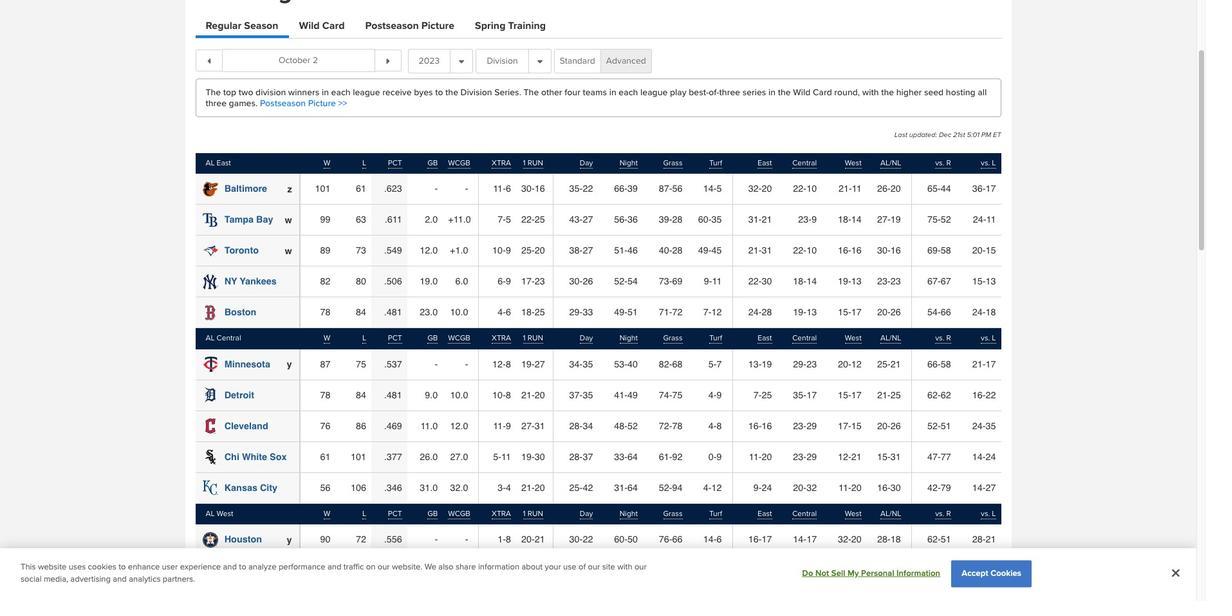 Task type: vqa. For each thing, say whether or not it's contained in the screenshot.
MLB Media Player "group"
no



Task type: locate. For each thing, give the bounding box(es) containing it.
52- down 51-
[[614, 276, 628, 287]]

run up 19-27
[[528, 334, 543, 343]]

18- down 21-11
[[838, 214, 852, 225]]

2 grass from the top
[[663, 334, 683, 343]]

2 run from the top
[[528, 334, 543, 343]]

9 for 10-
[[506, 245, 511, 256]]

24- down 15-13
[[973, 307, 986, 317]]

1 64 from the top
[[628, 452, 638, 462]]

27 left 34-
[[535, 359, 545, 369]]

1 horizontal spatial 14
[[852, 214, 862, 225]]

2 vertical spatial vs. l
[[981, 509, 996, 519]]

1 horizontal spatial in
[[609, 87, 617, 98]]

71-
[[659, 307, 672, 317]]

3 day from the top
[[580, 509, 593, 519]]

14-24
[[973, 452, 996, 462]]

vs. r up 44
[[936, 158, 951, 168]]

1 vertical spatial 60-
[[614, 534, 628, 545]]

toronto image
[[203, 243, 218, 259]]

1 horizontal spatial 32-
[[838, 534, 852, 545]]

6 for 4-
[[506, 307, 511, 317]]

1 w from the top
[[324, 158, 331, 168]]

0 vertical spatial 30-16
[[521, 184, 545, 194]]

9- right 4-12
[[754, 483, 762, 493]]

1 10- from the top
[[493, 245, 506, 256]]

1 day from the top
[[580, 158, 593, 168]]

1 for 30-
[[523, 158, 526, 168]]

51
[[628, 307, 638, 317], [941, 421, 951, 431], [941, 534, 951, 545]]

run for 20-
[[528, 509, 543, 519]]

49- down 52-54
[[614, 307, 628, 317]]

1 vertical spatial 5-
[[493, 452, 502, 462]]

1 10.0 from the top
[[450, 307, 468, 317]]

19-27
[[521, 359, 545, 369]]

postseason right two
[[260, 98, 306, 109]]

1 run for 27
[[523, 334, 543, 343]]

1 vertical spatial w
[[324, 334, 331, 343]]

1 horizontal spatial 29-23
[[838, 565, 862, 576]]

56 for 62-
[[941, 565, 951, 576]]

52- down 61-
[[659, 483, 672, 493]]

23-23
[[877, 276, 901, 287]]

15 up 12-21
[[852, 421, 862, 431]]

62- for 62
[[928, 390, 941, 400]]

al/nl up 26-20
[[881, 158, 901, 168]]

1 vertical spatial pct
[[388, 334, 402, 343]]

receive
[[382, 87, 412, 98]]

87-
[[659, 184, 672, 194]]

23.0
[[420, 307, 438, 317]]

and down cookies
[[113, 575, 127, 585]]

22-10 for 32-20
[[793, 184, 817, 194]]

1 r from the top
[[947, 158, 951, 168]]

41-
[[614, 390, 628, 400]]

2 58 from the top
[[941, 359, 951, 369]]

62- for 51
[[928, 534, 941, 545]]

0 vertical spatial run
[[528, 158, 543, 168]]

2 vertical spatial pct
[[388, 509, 402, 519]]

3 night from the top
[[620, 509, 638, 519]]

39-
[[659, 214, 672, 225]]

3 turf from the top
[[710, 509, 722, 519]]

day for 30-
[[580, 509, 593, 519]]

25- right 10-9
[[521, 245, 535, 256]]

3 run from the top
[[528, 509, 543, 519]]

2 each from the left
[[619, 87, 638, 98]]

1 20-26 from the top
[[877, 307, 901, 317]]

3 r from the top
[[947, 509, 951, 519]]

24-28
[[749, 307, 772, 317]]

1 vertical spatial 23-29
[[793, 452, 817, 462]]

2 10.0 from the top
[[450, 390, 468, 400]]

29 for 12-21
[[807, 452, 817, 462]]

site
[[602, 562, 615, 572]]

53-40
[[614, 359, 638, 369]]

2 23-29 from the top
[[793, 452, 817, 462]]

2 vertical spatial 72
[[356, 565, 366, 576]]

2 turf from the top
[[710, 334, 722, 343]]

3 pct from the top
[[388, 509, 402, 519]]

with right round,
[[863, 87, 879, 98]]

2 20-26 from the top
[[877, 421, 901, 431]]

2 w from the top
[[285, 246, 292, 256]]

2 21-20 from the top
[[521, 483, 545, 493]]

8 left about
[[506, 565, 511, 576]]

5-11
[[493, 452, 511, 462]]

1 23-29 from the top
[[793, 421, 817, 431]]

pct down .346
[[388, 509, 402, 519]]

day up 35-22
[[580, 158, 593, 168]]

1 horizontal spatial 30-16
[[877, 245, 901, 256]]

35 up 14-24
[[986, 421, 996, 431]]

0 vertical spatial 9-
[[704, 276, 712, 287]]

0 horizontal spatial 32-
[[749, 184, 762, 194]]

1 turf from the top
[[710, 158, 722, 168]]

32-
[[749, 184, 762, 194], [838, 534, 852, 545]]

30
[[762, 276, 772, 287], [535, 452, 545, 462], [891, 483, 901, 493]]

30-16 up 22-25
[[521, 184, 545, 194]]

0 vertical spatial 18-
[[838, 214, 852, 225]]

wild
[[299, 19, 320, 32], [793, 87, 811, 98]]

arrow down image for division
[[537, 59, 542, 64]]

analyze
[[248, 562, 277, 572]]

18-
[[838, 214, 852, 225], [793, 276, 807, 287], [521, 307, 535, 317]]

56 for 87-
[[672, 184, 683, 194]]

1 vertical spatial 49-
[[614, 307, 628, 317]]

picture up 2023
[[422, 19, 455, 32]]

my
[[848, 568, 859, 579]]

white
[[242, 452, 267, 462]]

toolbar
[[195, 49, 401, 72]]

29-23 right not
[[838, 565, 862, 576]]

the
[[446, 87, 458, 98], [778, 87, 791, 98], [881, 87, 894, 98]]

vs. r for 62-
[[936, 509, 951, 519]]

3 1 run from the top
[[523, 509, 543, 519]]

baltimore image
[[203, 182, 218, 197]]

14 right 22-30
[[807, 276, 817, 287]]

1-8
[[498, 534, 511, 545]]

3 62- from the top
[[928, 565, 941, 576]]

1 .556 from the top
[[384, 534, 402, 545]]

wild inside the top two division winners in each league receive byes to the division series. the other four teams in each league play best-of-three series in the wild card round, with the higher seed hosting all three games.
[[793, 87, 811, 98]]

1 night from the top
[[620, 158, 638, 168]]

4-8
[[709, 421, 722, 431]]

2 90 from the top
[[320, 565, 331, 576]]

2 y from the top
[[287, 535, 292, 545]]

night for 53-
[[620, 334, 638, 343]]

27 for 14-
[[986, 483, 996, 493]]

1 grass from the top
[[663, 158, 683, 168]]

31 for 15-
[[891, 452, 901, 462]]

al
[[206, 158, 215, 168], [206, 158, 215, 168], [206, 334, 215, 343], [206, 334, 215, 343], [206, 509, 215, 519], [206, 509, 215, 519]]

with inside the top two division winners in each league receive byes to the division series. the other four teams in each league play best-of-three series in the wild card round, with the higher seed hosting all three games.
[[863, 87, 879, 98]]

1 vertical spatial card
[[813, 87, 832, 98]]

chi white sox
[[224, 452, 287, 462]]

23- right 31-21
[[799, 214, 812, 225]]

9 for 0-
[[717, 452, 722, 462]]

27-31
[[521, 421, 545, 431]]

1 vertical spatial 19
[[762, 359, 772, 369]]

1 vertical spatial 52-
[[928, 421, 941, 431]]

12 down '0-9'
[[712, 483, 722, 493]]

standard
[[560, 55, 595, 66]]

21 up '21-25'
[[891, 359, 901, 369]]

66
[[941, 307, 951, 317], [672, 534, 683, 545]]

division
[[487, 55, 518, 66], [461, 87, 492, 98]]

0 horizontal spatial 66
[[672, 534, 683, 545]]

1 vertical spatial wild
[[793, 87, 811, 98]]

20-26 for 15-17
[[877, 307, 901, 317]]

51 for 49-
[[628, 307, 638, 317]]

9 right 31-21
[[812, 214, 817, 225]]

.481 down '.506' in the top of the page
[[384, 307, 402, 317]]

1 horizontal spatial arrow down image
[[537, 59, 542, 64]]

1
[[523, 158, 526, 168], [523, 334, 526, 343], [523, 509, 526, 519]]

our right 55-
[[635, 562, 647, 572]]

kansas city image
[[203, 481, 218, 496]]

2 .556 from the top
[[384, 565, 402, 576]]

1 horizontal spatial 18
[[986, 307, 996, 317]]

19- left 23-23
[[838, 276, 852, 287]]

9 for 11-
[[506, 421, 511, 431]]

2 15-17 from the top
[[838, 390, 862, 400]]

2 .481 from the top
[[384, 390, 402, 400]]

r for 62-51
[[947, 509, 951, 519]]

16-16 down 7-25
[[749, 421, 772, 431]]

20-26
[[877, 307, 901, 317], [877, 421, 901, 431]]

1 1 run from the top
[[523, 158, 543, 168]]

1 horizontal spatial with
[[863, 87, 879, 98]]

day for 35-
[[580, 158, 593, 168]]

with
[[863, 87, 879, 98], [617, 562, 633, 572]]

two
[[239, 87, 253, 98]]

9 down 4-8
[[717, 452, 722, 462]]

0 vertical spatial 66
[[941, 307, 951, 317]]

our right of
[[588, 562, 600, 572]]

2 night from the top
[[620, 334, 638, 343]]

9-24
[[754, 483, 772, 493]]

1 horizontal spatial 5
[[717, 184, 722, 194]]

1 horizontal spatial 18-14
[[838, 214, 862, 225]]

2 10- from the top
[[493, 390, 506, 400]]

chi white sox image
[[203, 450, 218, 465]]

1 horizontal spatial 52
[[941, 214, 951, 225]]

31- for 21
[[749, 214, 762, 225]]

1 vertical spatial 18-14
[[793, 276, 817, 287]]

.556 for y
[[384, 534, 402, 545]]

1 vertical spatial 31
[[535, 421, 545, 431]]

0 vertical spatial 29-
[[569, 307, 583, 317]]

28 for 39-
[[672, 214, 683, 225]]

houston
[[224, 534, 262, 545]]

16-16 down 21-11
[[838, 245, 862, 256]]

2 vertical spatial vs. r
[[936, 509, 951, 519]]

66 left 14-6
[[672, 534, 683, 545]]

18 for 24-
[[986, 307, 996, 317]]

0 horizontal spatial 66-
[[614, 184, 628, 194]]

1 horizontal spatial 29-
[[793, 359, 807, 369]]

32-20 up my
[[838, 534, 862, 545]]

1 wcgb from the top
[[448, 158, 471, 168]]

24
[[986, 452, 996, 462], [762, 483, 772, 493], [583, 565, 593, 576], [891, 565, 901, 576]]

66 for 54-
[[941, 307, 951, 317]]

14- for 17
[[793, 534, 807, 545]]

21- up 22-30
[[749, 245, 762, 256]]

0 horizontal spatial 52
[[628, 421, 638, 431]]

1 vertical spatial y
[[287, 535, 292, 545]]

vs. r for 65-
[[936, 158, 951, 168]]

2 29 from the top
[[807, 452, 817, 462]]

29- up the 35-17
[[793, 359, 807, 369]]

32- up sell
[[838, 534, 852, 545]]

2 vertical spatial 1
[[523, 509, 526, 519]]

30 for 22-
[[762, 276, 772, 287]]

3 wcgb from the top
[[448, 509, 471, 519]]

1 vertical spatial 30
[[535, 452, 545, 462]]

25 for 7-
[[762, 390, 772, 400]]

3-4
[[498, 483, 511, 493]]

0 vertical spatial pct
[[388, 158, 402, 168]]

1 league from the left
[[353, 87, 380, 98]]

0 vertical spatial 12
[[712, 307, 722, 317]]

12- for 8
[[493, 359, 506, 369]]

15-17 up 20-12
[[838, 307, 862, 317]]

1 in from the left
[[322, 87, 329, 98]]

66- for 58
[[928, 359, 941, 369]]

0 horizontal spatial 29-23
[[793, 359, 817, 369]]

49- down 60-35
[[698, 245, 712, 256]]

15
[[986, 245, 996, 256], [852, 421, 862, 431]]

night up 60-50
[[620, 509, 638, 519]]

28- up 25-42
[[569, 452, 583, 462]]

67-67
[[928, 276, 951, 287]]

30- down 38- at the top left of page
[[569, 276, 583, 287]]

89
[[320, 245, 331, 256]]

1 horizontal spatial 60-
[[698, 214, 712, 225]]

10
[[807, 184, 817, 194], [807, 245, 817, 256]]

27 down 35-22
[[583, 214, 593, 225]]

2 pct from the top
[[388, 334, 402, 343]]

5-
[[709, 359, 717, 369], [493, 452, 502, 462]]

2 our from the left
[[588, 562, 600, 572]]

1 vertical spatial 29-23
[[838, 565, 862, 576]]

None text field
[[228, 55, 369, 66]]

0 vertical spatial division
[[487, 55, 518, 66]]

9 down 7
[[717, 390, 722, 400]]

14- down 14-24
[[973, 483, 986, 493]]

picture for postseason picture
[[422, 19, 455, 32]]

52
[[941, 214, 951, 225], [628, 421, 638, 431]]

1 y from the top
[[287, 360, 292, 370]]

14- up 60-35
[[704, 184, 717, 194]]

arrow down image
[[459, 59, 464, 64], [537, 59, 542, 64]]

14-5
[[704, 184, 722, 194]]

1 21-20 from the top
[[521, 390, 545, 400]]

2 vertical spatial w
[[285, 566, 292, 576]]

7- up 10-9
[[498, 214, 506, 225]]

boston image
[[203, 305, 218, 321]]

1 .481 from the top
[[384, 307, 402, 317]]

2 vertical spatial al/nl
[[881, 509, 901, 519]]

9 for 23-
[[812, 214, 817, 225]]

1 vertical spatial r
[[947, 334, 951, 343]]

10 for 21-11
[[807, 184, 817, 194]]

regular season link
[[206, 19, 278, 36]]

l up 63
[[362, 158, 366, 168]]

1-
[[498, 534, 506, 545]]

2 22-10 from the top
[[793, 245, 817, 256]]

1 vertical spatial 12
[[852, 359, 862, 369]]

enhance
[[128, 562, 160, 572]]

3 w from the top
[[285, 566, 292, 576]]

9- for 24
[[754, 483, 762, 493]]

0 horizontal spatial 18-14
[[793, 276, 817, 287]]

24-35
[[973, 421, 996, 431]]

1 vertical spatial 101
[[351, 452, 366, 462]]

49-
[[698, 245, 712, 256], [614, 307, 628, 317]]

0 horizontal spatial 52-
[[614, 276, 628, 287]]

61 down 76
[[320, 452, 331, 462]]

2 vs. l from the top
[[981, 334, 996, 343]]

17- right 6-9
[[521, 276, 535, 287]]

3-
[[498, 483, 506, 493]]

1 vertical spatial run
[[528, 334, 543, 343]]

postseason for postseason picture
[[365, 19, 419, 32]]

2 84 from the top
[[356, 390, 366, 400]]

tampa bay image
[[203, 212, 218, 228]]

card inside the top two division winners in each league receive byes to the division series. the other four teams in each league play best-of-three series in the wild card round, with the higher seed hosting all three games.
[[813, 87, 832, 98]]

28 for 40-
[[672, 245, 683, 256]]

84
[[356, 307, 366, 317], [356, 390, 366, 400]]

1 run from the top
[[528, 158, 543, 168]]

28-
[[569, 421, 583, 431], [569, 452, 583, 462], [877, 534, 891, 545], [973, 534, 986, 545], [973, 565, 986, 576]]

1 22-10 from the top
[[793, 184, 817, 194]]

0 vertical spatial w
[[324, 158, 331, 168]]

1 vertical spatial 66
[[672, 534, 683, 545]]

1 vertical spatial 1 run
[[523, 334, 543, 343]]

1 up 20-21
[[523, 509, 526, 519]]

2 vertical spatial w
[[324, 509, 331, 519]]

information
[[478, 562, 520, 572]]

8 for 2-
[[506, 565, 511, 576]]

wild card link
[[299, 19, 345, 36]]

17
[[986, 184, 996, 194], [852, 307, 862, 317], [986, 359, 996, 369], [807, 390, 817, 400], [852, 390, 862, 400], [762, 534, 772, 545], [807, 534, 817, 545]]

24 for 22-
[[891, 565, 901, 576]]

on
[[366, 562, 376, 572]]

2 10 from the top
[[807, 245, 817, 256]]

postseason
[[365, 19, 419, 32], [260, 98, 306, 109]]

25 down 13-19
[[762, 390, 772, 400]]

0 vertical spatial 75
[[356, 359, 366, 369]]

0 vertical spatial 51
[[628, 307, 638, 317]]

35 up 34
[[583, 390, 593, 400]]

0 horizontal spatial 25-
[[521, 245, 535, 256]]

1 for 20-
[[523, 509, 526, 519]]

2 1 run from the top
[[523, 334, 543, 343]]

0 vertical spatial 17-
[[521, 276, 535, 287]]

1 horizontal spatial card
[[813, 87, 832, 98]]

1 vertical spatial wcgb
[[448, 334, 471, 343]]

4- for 12
[[704, 483, 712, 493]]

64 for 31-
[[628, 483, 638, 493]]

49- for 51
[[614, 307, 628, 317]]

1 w from the top
[[285, 215, 292, 225]]

pct up .537
[[388, 334, 402, 343]]

6 left 16-17
[[717, 534, 722, 545]]

2 vertical spatial 29-
[[838, 565, 852, 576]]

0 vertical spatial 49-
[[698, 245, 712, 256]]

league left play at top right
[[641, 87, 668, 98]]

2 w from the top
[[324, 334, 331, 343]]

11
[[852, 184, 862, 194], [987, 214, 996, 225], [712, 276, 722, 287], [501, 452, 511, 462]]

3 xtra from the top
[[492, 509, 511, 519]]

1 1 from the top
[[523, 158, 526, 168]]

and left the traffic at the left of the page
[[328, 562, 341, 572]]

3 vs. l from the top
[[981, 509, 996, 519]]

1 10 from the top
[[807, 184, 817, 194]]

72 left website.
[[356, 565, 366, 576]]

1 29 from the top
[[807, 421, 817, 431]]

5- for 11
[[493, 452, 502, 462]]

27 for 19-
[[535, 359, 545, 369]]

23- down the 35-17
[[793, 421, 807, 431]]

78
[[320, 307, 331, 317], [320, 390, 331, 400], [672, 421, 683, 431]]

1 vertical spatial 51
[[941, 421, 951, 431]]

run up 22-25
[[528, 158, 543, 168]]

in
[[322, 87, 329, 98], [609, 87, 617, 98], [769, 87, 776, 98]]

vs. r for 66-
[[936, 334, 951, 343]]

16-
[[838, 245, 852, 256], [973, 390, 986, 400], [749, 421, 762, 431], [877, 483, 891, 493], [749, 534, 762, 545]]

2 arrow down image from the left
[[537, 59, 542, 64]]

27 down 14-24
[[986, 483, 996, 493]]

6 for 11-
[[506, 184, 511, 194]]

6
[[506, 184, 511, 194], [506, 307, 511, 317], [717, 534, 722, 545]]

2023
[[419, 55, 440, 66]]

1 up 22-25
[[523, 158, 526, 168]]

1 vertical spatial .481
[[384, 390, 402, 400]]

0 horizontal spatial 7-
[[498, 214, 506, 225]]

3 the from the left
[[881, 87, 894, 98]]

11- down 12-21
[[839, 483, 852, 493]]

29-23 for 20-
[[793, 359, 817, 369]]

31-21
[[749, 214, 772, 225]]

22 up of
[[583, 534, 593, 545]]

21 for 12-
[[852, 452, 862, 462]]

1 arrow down image from the left
[[459, 59, 464, 64]]

1 vertical spatial 15
[[852, 421, 862, 431]]

2 xtra from the top
[[492, 334, 511, 343]]

51 up 62-56
[[941, 534, 951, 545]]

28- for 16
[[973, 565, 986, 576]]

3 w from the top
[[324, 509, 331, 519]]

postseason picture
[[365, 19, 455, 32]]

1 the from the left
[[206, 87, 221, 98]]

2.0
[[425, 214, 438, 225]]

wild left round,
[[793, 87, 811, 98]]

1 run for 21
[[523, 509, 543, 519]]

1 vertical spatial 61
[[320, 452, 331, 462]]

24- down 22-30
[[749, 307, 762, 317]]

35
[[712, 214, 722, 225], [583, 359, 593, 369], [583, 390, 593, 400], [986, 421, 996, 431]]

picture left >>
[[308, 98, 336, 109]]

80
[[356, 276, 366, 287]]

arrow left icon button
[[195, 50, 222, 71]]

20 down 22-25
[[535, 245, 545, 256]]

2 horizontal spatial our
[[635, 562, 647, 572]]

11 for 21-
[[852, 184, 862, 194]]

with inside this website uses cookies to enhance user experience and to analyze performance and traffic on our website. we also share information about your use of our site with our social media, advertising and analytics partners.
[[617, 562, 633, 572]]

.556
[[384, 534, 402, 545], [384, 565, 402, 576]]

33-64
[[614, 452, 638, 462]]

90
[[320, 534, 331, 545], [320, 565, 331, 576]]

62- up 62-56
[[928, 534, 941, 545]]

boston link
[[224, 307, 256, 317]]

1 run
[[523, 158, 543, 168], [523, 334, 543, 343], [523, 509, 543, 519]]

1 62- from the top
[[928, 390, 941, 400]]

0 vertical spatial 52-
[[614, 276, 628, 287]]

wcgb for 12-8
[[448, 334, 471, 343]]

0 horizontal spatial 5
[[506, 214, 511, 225]]

east for .537
[[758, 334, 772, 343]]

4- for 9
[[709, 390, 717, 400]]

1 84 from the top
[[356, 307, 366, 317]]

14- right 76-66
[[704, 534, 717, 545]]

west for 66-39
[[845, 158, 862, 168]]

0 vertical spatial vs. r
[[936, 158, 951, 168]]

west for 53-40
[[845, 334, 862, 343]]

61
[[356, 184, 366, 194], [320, 452, 331, 462]]

postseason for postseason picture >>
[[260, 98, 306, 109]]

2 horizontal spatial in
[[769, 87, 776, 98]]

23- for 12-21
[[793, 452, 807, 462]]

51-
[[614, 245, 628, 256]]

1 vs. l from the top
[[981, 158, 996, 168]]

19-13
[[838, 276, 862, 287], [793, 307, 817, 317], [793, 565, 817, 576]]

52 for 75-
[[941, 214, 951, 225]]

0 horizontal spatial league
[[353, 87, 380, 98]]

0 horizontal spatial wild
[[299, 19, 320, 32]]

12- up 10-8 at the left
[[493, 359, 506, 369]]

1 15-17 from the top
[[838, 307, 862, 317]]

2 vertical spatial r
[[947, 509, 951, 519]]

2 al/nl from the top
[[881, 334, 901, 343]]

2 gb from the top
[[428, 334, 438, 343]]

2 horizontal spatial 25-
[[877, 359, 891, 369]]

3 grass from the top
[[663, 509, 683, 519]]

27-19
[[877, 214, 901, 225]]

0 vertical spatial 58
[[941, 245, 951, 256]]

1 al/nl from the top
[[881, 158, 901, 168]]

al/nl for 26-
[[881, 158, 901, 168]]

the left top
[[206, 87, 221, 98]]

next day image
[[383, 59, 393, 64]]

1 vs. r from the top
[[936, 158, 951, 168]]

5 left 22-25
[[506, 214, 511, 225]]

29- for 53-40
[[793, 359, 807, 369]]

74-
[[659, 390, 672, 400]]

3 vs. r from the top
[[936, 509, 951, 519]]

35-24
[[569, 565, 593, 576]]

2 1 from the top
[[523, 334, 526, 343]]

16-16
[[838, 245, 862, 256], [749, 421, 772, 431]]

2 r from the top
[[947, 334, 951, 343]]

arrow down image up other
[[537, 59, 542, 64]]

51 for 62-
[[941, 534, 951, 545]]

4- down 6-
[[498, 307, 506, 317]]

wcgb for 1-8
[[448, 509, 471, 519]]

0 vertical spatial day
[[580, 158, 593, 168]]

l down 106
[[362, 509, 366, 519]]

1 90 from the top
[[320, 534, 331, 545]]

1 pct from the top
[[388, 158, 402, 168]]

1 horizontal spatial 66
[[941, 307, 951, 317]]

15-17 for 21-
[[838, 390, 862, 400]]

11.0
[[421, 421, 438, 431]]

1 xtra from the top
[[492, 158, 511, 168]]

2 day from the top
[[580, 334, 593, 343]]

0 vertical spatial 22-10
[[793, 184, 817, 194]]

0 vertical spatial 29-23
[[793, 359, 817, 369]]

houston image
[[203, 532, 218, 548]]

2 64 from the top
[[628, 483, 638, 493]]

22-10 up 23-9 at the right of the page
[[793, 184, 817, 194]]

14-27
[[973, 483, 996, 493]]

22 for 16-
[[986, 390, 996, 400]]

y for houston
[[287, 535, 292, 545]]

2 wcgb from the top
[[448, 334, 471, 343]]

18 for 28-
[[891, 534, 901, 545]]

14-22
[[521, 565, 545, 576]]

0 vertical spatial xtra
[[492, 158, 511, 168]]

3 1 from the top
[[523, 509, 526, 519]]

w for 87
[[324, 334, 331, 343]]

10- for 9
[[493, 245, 506, 256]]

58 up 67 on the top right of page
[[941, 245, 951, 256]]

43-27
[[569, 214, 593, 225]]

58
[[941, 245, 951, 256], [941, 359, 951, 369]]

28- for 18
[[877, 534, 891, 545]]

42
[[583, 483, 593, 493]]

33-
[[614, 452, 628, 462]]

to inside the top two division winners in each league receive byes to the division series. the other four teams in each league play best-of-three series in the wild card round, with the higher seed hosting all three games.
[[435, 87, 443, 98]]

31-
[[749, 214, 762, 225], [614, 483, 628, 493]]

cookies
[[991, 568, 1022, 579]]

grass for 82-
[[663, 334, 683, 343]]

2 horizontal spatial and
[[328, 562, 341, 572]]

56-36
[[614, 214, 638, 225]]

2 62- from the top
[[928, 534, 941, 545]]

1 horizontal spatial 32-20
[[838, 534, 862, 545]]

1 vertical spatial 35-
[[793, 390, 807, 400]]

3 al/nl from the top
[[881, 509, 901, 519]]

42-79
[[928, 483, 951, 493]]

2 vs. r from the top
[[936, 334, 951, 343]]



Task type: describe. For each thing, give the bounding box(es) containing it.
22- up 23-9 at the right of the page
[[793, 184, 807, 194]]

24- for 35
[[973, 421, 986, 431]]

0 horizontal spatial and
[[113, 575, 127, 585]]

69-58
[[928, 245, 951, 256]]

postseason picture >>
[[260, 98, 347, 109]]

21 for 20-
[[535, 534, 545, 545]]

w for tampa bay
[[285, 215, 292, 225]]

40-28
[[659, 245, 683, 256]]

36-
[[973, 184, 986, 194]]

35- for 24
[[569, 565, 583, 576]]

turf for 6
[[710, 509, 722, 519]]

38-27
[[569, 245, 593, 256]]

turf for 5
[[710, 158, 722, 168]]

1 horizontal spatial three
[[719, 87, 740, 98]]

40
[[628, 359, 638, 369]]

17 right 7-25
[[807, 390, 817, 400]]

28-16
[[973, 565, 996, 576]]

22- down 23-9 at the right of the page
[[793, 245, 807, 256]]

62-62
[[928, 390, 951, 400]]

pct for .556
[[388, 509, 402, 519]]

1 vertical spatial 11-20
[[839, 483, 862, 493]]

73
[[356, 245, 366, 256]]

54-66
[[928, 307, 951, 317]]

30- down 27-19 in the top of the page
[[877, 245, 891, 256]]

0 vertical spatial 19-13
[[838, 276, 862, 287]]

w for toronto
[[285, 246, 292, 256]]

7- for 25
[[754, 390, 762, 400]]

10- for 8
[[493, 390, 506, 400]]

62-56
[[928, 565, 951, 576]]

20 up 9-24
[[762, 452, 772, 462]]

do
[[803, 568, 813, 579]]

21- right 10-8 at the left
[[521, 390, 535, 400]]

20 right 4
[[535, 483, 545, 493]]

0 vertical spatial 72
[[672, 307, 683, 317]]

3 our from the left
[[635, 562, 647, 572]]

15 for 20-
[[986, 245, 996, 256]]

14- for 6
[[704, 534, 717, 545]]

vs. up the 21-17
[[981, 334, 990, 343]]

17 up do
[[807, 534, 817, 545]]

99
[[320, 214, 331, 225]]

games.
[[229, 98, 258, 109]]

30- up of
[[569, 534, 583, 545]]

13-
[[749, 359, 762, 369]]

13 left 23-23
[[852, 276, 862, 287]]

central for .537
[[793, 334, 817, 343]]

15- down 20-12
[[838, 390, 852, 400]]

1 vertical spatial 32-
[[838, 534, 852, 545]]

13 down 20-15
[[986, 276, 996, 287]]

run for 30-
[[528, 158, 543, 168]]

23 left 67-
[[891, 276, 901, 287]]

0 vertical spatial 16-16
[[838, 245, 862, 256]]

kansas
[[224, 483, 257, 493]]

26 for 16-16
[[891, 421, 901, 431]]

0 vertical spatial card
[[322, 19, 345, 32]]

28- for 37
[[569, 452, 583, 462]]

20 up 31-21
[[762, 184, 772, 194]]

detroit image
[[203, 388, 218, 403]]

62
[[941, 390, 951, 400]]

15- down 20-15
[[973, 276, 986, 287]]

pct for .623
[[388, 158, 402, 168]]

best-
[[689, 87, 709, 98]]

12 for 20-
[[852, 359, 862, 369]]

0 vertical spatial 32-20
[[749, 184, 772, 194]]

y for minnesota
[[287, 360, 292, 370]]

hosting
[[946, 87, 976, 98]]

21- left 26-
[[839, 184, 852, 194]]

1 vertical spatial 56
[[320, 483, 331, 493]]

texas image
[[203, 563, 218, 579]]

6-9
[[498, 276, 511, 287]]

21 for 31-
[[762, 214, 772, 225]]

0 horizontal spatial 30-16
[[521, 184, 545, 194]]

4-12
[[704, 483, 722, 493]]

byes
[[414, 87, 433, 98]]

grass for 76-
[[663, 509, 683, 519]]

25 for 18-
[[535, 307, 545, 317]]

17 left 14-17
[[762, 534, 772, 545]]

19- left not
[[793, 565, 807, 576]]

1 horizontal spatial 12.0
[[450, 421, 468, 431]]

1 horizontal spatial 18-
[[793, 276, 807, 287]]

pct for .537
[[388, 334, 402, 343]]

23-29 for 12-
[[793, 452, 817, 462]]

- up 2.0
[[435, 184, 438, 194]]

postseason picture link
[[365, 19, 455, 36]]

60- for 35
[[698, 214, 712, 225]]

of-
[[709, 87, 719, 98]]

35- for 17
[[793, 390, 807, 400]]

26-
[[877, 184, 891, 194]]

15-17 for 20-
[[838, 307, 862, 317]]

21- right 4
[[521, 483, 535, 493]]

vs. up 65-44
[[936, 158, 945, 168]]

0 horizontal spatial 75
[[356, 359, 366, 369]]

media,
[[44, 575, 68, 585]]

14-17
[[793, 534, 817, 545]]

16- down 7-25
[[749, 421, 762, 431]]

9- for 11
[[704, 276, 712, 287]]

17 up 20-12
[[852, 307, 862, 317]]

1 vertical spatial 32-20
[[838, 534, 862, 545]]

11- down 10-8 at the left
[[493, 421, 506, 431]]

vs. up 62-51
[[936, 509, 945, 519]]

0 vertical spatial 32-
[[749, 184, 762, 194]]

15- up 20-12
[[838, 307, 852, 317]]

1 our from the left
[[378, 562, 390, 572]]

78 for boston
[[320, 307, 331, 317]]

20- up 15-31
[[877, 421, 891, 431]]

31 for 27-
[[535, 421, 545, 431]]

12-21
[[838, 452, 862, 462]]

0 vertical spatial 14
[[852, 214, 862, 225]]

baltimore
[[224, 184, 267, 194]]

night for 66-
[[620, 158, 638, 168]]

23 right sell
[[852, 565, 862, 576]]

34-
[[569, 359, 583, 369]]

division
[[256, 87, 286, 98]]

76-66
[[659, 534, 683, 545]]

2 horizontal spatial 18-
[[838, 214, 852, 225]]

vs. up 36-17
[[981, 158, 990, 168]]

56-
[[614, 214, 628, 225]]

1 the from the left
[[446, 87, 458, 98]]

spring training link
[[475, 19, 546, 36]]

13 left sell
[[807, 565, 817, 576]]

14- for 24
[[973, 452, 986, 462]]

49- for 45
[[698, 245, 712, 256]]

22- right my
[[877, 565, 891, 576]]

27- for 19
[[877, 214, 891, 225]]

day for 34-
[[580, 334, 593, 343]]

22- up 24-28
[[749, 276, 762, 287]]

8 for 4-
[[717, 421, 722, 431]]

vs. up 28-21
[[981, 509, 990, 519]]

19- right the 5-11
[[521, 452, 535, 462]]

9.0
[[425, 390, 438, 400]]

19- right 24-28
[[793, 307, 807, 317]]

w for 101
[[324, 158, 331, 168]]

grass for 87-
[[663, 158, 683, 168]]

.481 for 23.0
[[384, 307, 402, 317]]

4- for 6
[[498, 307, 506, 317]]

7-12
[[704, 307, 722, 317]]

r for 65-44
[[947, 158, 951, 168]]

22-10 for 21-31
[[793, 245, 817, 256]]

6 for 14-
[[717, 534, 722, 545]]

ny yankees image
[[203, 274, 218, 290]]

20 down 19-27
[[535, 390, 545, 400]]

1 vertical spatial 14
[[807, 276, 817, 287]]

12 for 7-
[[712, 307, 722, 317]]

23-29 for 17-
[[793, 421, 817, 431]]

76-
[[659, 534, 672, 545]]

.556 for w
[[384, 565, 402, 576]]

16- down 15-31
[[877, 483, 891, 493]]

20- down 23-23
[[877, 307, 891, 317]]

62-51
[[928, 534, 951, 545]]

90 for y
[[320, 534, 331, 545]]

6-
[[498, 276, 506, 287]]

14-6
[[704, 534, 722, 545]]

24- for 18
[[973, 307, 986, 317]]

17- for 23
[[521, 276, 535, 287]]

1 vertical spatial 19-13
[[793, 307, 817, 317]]

east for .623
[[758, 158, 772, 168]]

23- left 67-
[[877, 276, 891, 287]]

21- up 16-22
[[973, 359, 986, 369]]

0 horizontal spatial three
[[206, 98, 227, 109]]

.549
[[384, 245, 402, 256]]

73-69
[[659, 276, 683, 287]]

37-
[[569, 390, 583, 400]]

- right also
[[465, 565, 468, 576]]

61-92
[[659, 452, 683, 462]]

21st
[[954, 131, 965, 139]]

- up we
[[435, 534, 438, 545]]

14- for 5
[[704, 184, 717, 194]]

2 in from the left
[[609, 87, 617, 98]]

arrow down image for 2023
[[459, 59, 464, 64]]

accept
[[962, 568, 989, 579]]

20 up 27-19 in the top of the page
[[891, 184, 901, 194]]

seed
[[924, 87, 944, 98]]

vs. up 66-58
[[936, 334, 945, 343]]

63
[[356, 214, 366, 225]]

16- down 21-11
[[838, 245, 852, 256]]

10.0 for 23.0
[[450, 307, 468, 317]]

17 down 20-12
[[852, 390, 862, 400]]

all
[[978, 87, 987, 98]]

15- up 16-30
[[877, 452, 891, 462]]

xtra for 1-
[[492, 509, 511, 519]]

82
[[320, 276, 331, 287]]

ny
[[224, 276, 237, 287]]

30-26
[[569, 276, 593, 287]]

21- down "25-21"
[[877, 390, 891, 400]]

et
[[993, 131, 1001, 139]]

central for .623
[[793, 158, 817, 168]]

55-48
[[614, 565, 638, 576]]

16- up 24-35
[[973, 390, 986, 400]]

2 vertical spatial 78
[[672, 421, 683, 431]]

- up share
[[465, 534, 468, 545]]

5:01
[[967, 131, 980, 139]]

1 vertical spatial 30-16
[[877, 245, 901, 256]]

78 for detroit
[[320, 390, 331, 400]]

1 each from the left
[[331, 87, 351, 98]]

- left also
[[435, 565, 438, 576]]

l up 36-17
[[992, 158, 996, 168]]

7- for 5
[[498, 214, 506, 225]]

6.0
[[455, 276, 468, 287]]

standard button
[[554, 49, 601, 73]]

privacy alert dialog
[[0, 548, 1197, 601]]

28-34
[[569, 421, 593, 431]]

spring training
[[475, 19, 546, 32]]

division inside the top two division winners in each league receive byes to the division series. the other four teams in each league play best-of-three series in the wild card round, with the higher seed hosting all three games.
[[461, 87, 492, 98]]

gb for .537
[[428, 334, 438, 343]]

34
[[583, 421, 593, 431]]

0 vertical spatial 26
[[583, 276, 593, 287]]

wcgb for 11-6
[[448, 158, 471, 168]]

20- right 9-24
[[793, 483, 807, 493]]

39
[[628, 184, 638, 194]]

47-
[[928, 452, 941, 462]]

detroit link
[[224, 390, 254, 400]]

minnesota image
[[203, 357, 218, 372]]

19-30
[[521, 452, 545, 462]]

11- up 9-24
[[749, 452, 762, 462]]

17 up 16-22
[[986, 359, 996, 369]]

17-15
[[838, 421, 862, 431]]

2 vertical spatial 19-13
[[793, 565, 817, 576]]

0 horizontal spatial 29-
[[569, 307, 583, 317]]

2 the from the left
[[524, 87, 539, 98]]

night for 60-
[[620, 509, 638, 519]]

2-
[[498, 565, 506, 576]]

al/nl for 28-
[[881, 509, 901, 519]]

.346
[[384, 483, 402, 493]]

1 horizontal spatial 75
[[672, 390, 683, 400]]

1 horizontal spatial and
[[223, 562, 237, 572]]

houston link
[[224, 534, 262, 545]]

0 horizontal spatial 12.0
[[420, 245, 438, 256]]

- up +11.0
[[465, 184, 468, 194]]

previous day image
[[204, 59, 214, 64]]

40-
[[659, 245, 672, 256]]

2 the from the left
[[778, 87, 791, 98]]

72 for 20-21
[[356, 534, 366, 545]]

l down 80 at the left
[[362, 334, 366, 343]]

30 for 19-
[[535, 452, 545, 462]]

53-
[[614, 359, 628, 369]]

l up 28-21
[[992, 509, 996, 519]]

30 for 16-
[[891, 483, 901, 493]]

16- right 14-6
[[749, 534, 762, 545]]

19- right the 12-8
[[521, 359, 535, 369]]

20- left "25-21"
[[838, 359, 852, 369]]

31 for 21-
[[762, 245, 772, 256]]

city
[[260, 483, 278, 493]]

69-
[[928, 245, 941, 256]]

20- right 1-8
[[521, 534, 535, 545]]

l up the 21-17
[[992, 334, 996, 343]]

0 horizontal spatial to
[[119, 562, 126, 572]]

20-15
[[973, 245, 996, 256]]

1 horizontal spatial 61
[[356, 184, 366, 194]]

29- for 55-48
[[838, 565, 852, 576]]

52-94
[[659, 483, 683, 493]]

23 up 18-25
[[535, 276, 545, 287]]

11- up 7-5
[[493, 184, 506, 194]]

0-9
[[709, 452, 722, 462]]

62- for 56
[[928, 565, 941, 576]]

- left the 12-8
[[465, 359, 468, 369]]

7- for 12
[[704, 307, 712, 317]]

25-21
[[877, 359, 901, 369]]

1 horizontal spatial to
[[239, 562, 246, 572]]

0-
[[709, 452, 717, 462]]

baltimore link
[[224, 184, 267, 194]]

30- right 11-6
[[521, 184, 535, 194]]

67
[[941, 276, 951, 287]]

8 for 10-
[[506, 390, 511, 400]]

76
[[320, 421, 331, 431]]

14- for 27
[[973, 483, 986, 493]]

- up 9.0
[[435, 359, 438, 369]]

0 horizontal spatial 18-
[[521, 307, 535, 317]]

cleveland image
[[203, 419, 218, 434]]

1 vertical spatial 16-16
[[749, 421, 772, 431]]

19 for 13-
[[762, 359, 772, 369]]

0 horizontal spatial 11-20
[[749, 452, 772, 462]]

65-44
[[928, 184, 951, 194]]

east for .556
[[758, 509, 772, 519]]

xtra for 12-
[[492, 334, 511, 343]]

21-31
[[749, 245, 772, 256]]

7-25
[[754, 390, 772, 400]]

chi white sox link
[[224, 452, 287, 462]]

24- for 11
[[973, 214, 987, 225]]

38-
[[569, 245, 583, 256]]

vs. l for 36-
[[981, 158, 996, 168]]

22 for 30-
[[583, 534, 593, 545]]

13 right 24-28
[[807, 307, 817, 317]]

29-23 for 22-
[[838, 565, 862, 576]]

51 for 52-
[[941, 421, 951, 431]]

41-49
[[614, 390, 638, 400]]

20- up 15-13
[[973, 245, 986, 256]]

22- right 7-5
[[521, 214, 535, 225]]

2 league from the left
[[641, 87, 668, 98]]

66- for 39
[[614, 184, 628, 194]]

20 left the 28-18
[[852, 534, 862, 545]]

20 down 12-21
[[852, 483, 862, 493]]

19.0
[[420, 276, 438, 287]]

other
[[541, 87, 562, 98]]

boston
[[224, 307, 256, 317]]

23 up the 35-17
[[807, 359, 817, 369]]

0 vertical spatial wild
[[299, 19, 320, 32]]

0 vertical spatial 101
[[315, 184, 331, 194]]

.469
[[384, 421, 402, 431]]

3 in from the left
[[769, 87, 776, 98]]

58 for 66-
[[941, 359, 951, 369]]

58 for 69-
[[941, 245, 951, 256]]

17 up 24-11
[[986, 184, 996, 194]]



